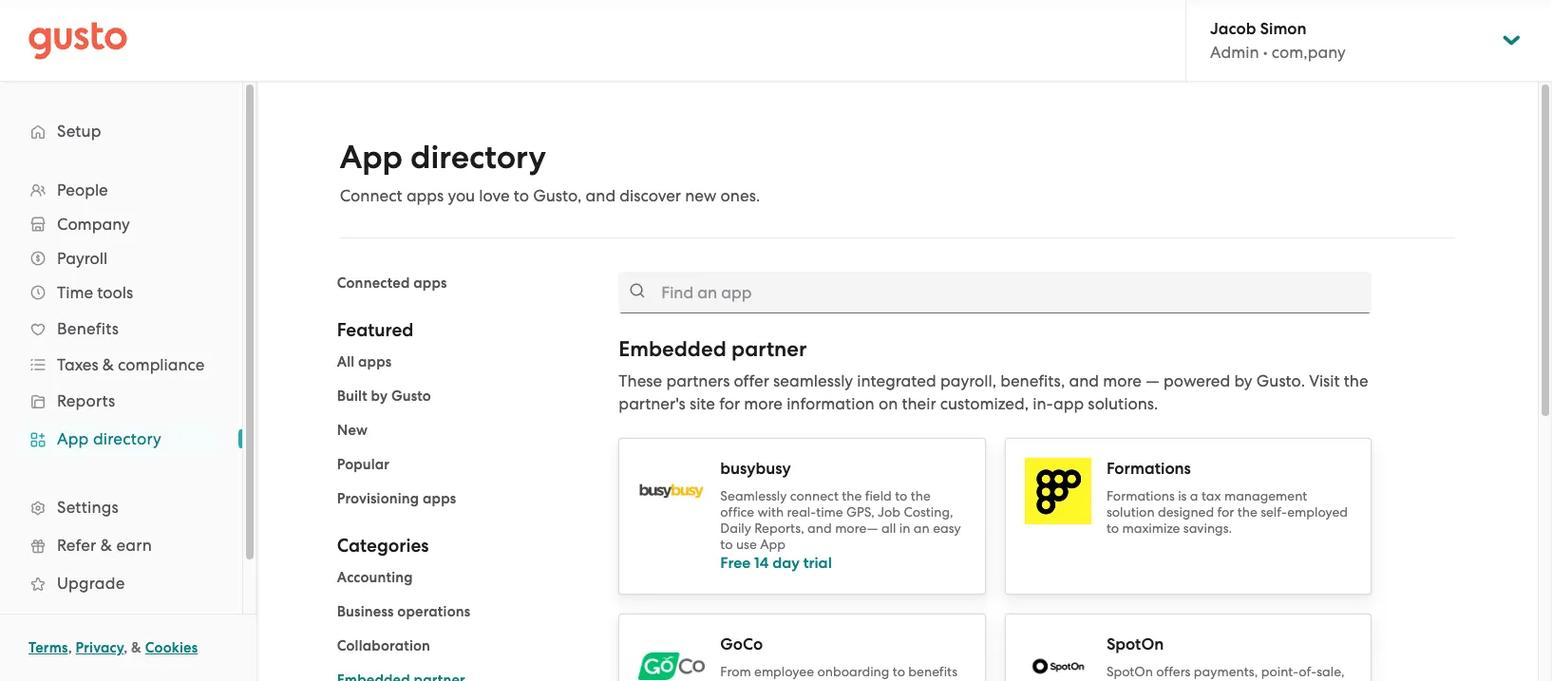 Task type: describe. For each thing, give the bounding box(es) containing it.
upgrade
[[57, 574, 125, 593]]

gps,
[[847, 505, 875, 520]]

and inside 'goco from employee onboarding to benefits administration and payroll, goco offer'
[[813, 680, 837, 681]]

spoton  logo image
[[1025, 652, 1092, 681]]

offer
[[734, 372, 770, 391]]

partner's
[[619, 394, 686, 413]]

taxes & compliance button
[[19, 348, 223, 382]]

to up job
[[895, 489, 908, 504]]

and inside embedded partner these partners offer seamlessly integrated payroll, benefits, and more — powered by gusto. visit the partner's site for more information on their customized, in-app solutions.
[[1070, 372, 1100, 391]]

earn
[[116, 536, 152, 555]]

payroll, inside embedded partner these partners offer seamlessly integrated payroll, benefits, and more — powered by gusto. visit the partner's site for more information on their customized, in-app solutions.
[[941, 372, 997, 391]]

connected apps
[[337, 275, 447, 292]]

discover
[[620, 186, 681, 205]]

embedded partner these partners offer seamlessly integrated payroll, benefits, and more — powered by gusto. visit the partner's site for more information on their customized, in-app solutions.
[[619, 336, 1369, 413]]

all
[[337, 354, 355, 371]]

featured
[[337, 319, 414, 341]]

payments,
[[1195, 664, 1259, 679]]

you
[[448, 186, 475, 205]]

settings link
[[19, 490, 223, 525]]

from
[[721, 664, 751, 679]]

people
[[57, 181, 108, 200]]

customized,
[[941, 394, 1029, 413]]

company button
[[19, 207, 223, 241]]

2 , from the left
[[124, 640, 128, 657]]

self-
[[1261, 505, 1288, 520]]

tools
[[97, 283, 133, 302]]

apps for provisioning apps
[[423, 490, 456, 508]]

love
[[479, 186, 510, 205]]

a
[[1191, 489, 1199, 504]]

& for compliance
[[102, 355, 114, 374]]

& for earn
[[101, 536, 112, 555]]

time tools button
[[19, 276, 223, 310]]

collaboration link
[[337, 638, 431, 655]]

setup
[[57, 122, 101, 141]]

the up gps,
[[842, 489, 862, 504]]

these
[[619, 372, 663, 391]]

on
[[879, 394, 898, 413]]

to inside formations formations is a tax management solution designed for the self-employed to maximize savings.
[[1107, 521, 1120, 536]]

list for featured
[[337, 351, 591, 510]]

savings.
[[1184, 521, 1233, 536]]

partners
[[667, 372, 730, 391]]

provisioning apps link
[[337, 490, 456, 508]]

easy
[[933, 521, 962, 536]]

day
[[773, 554, 800, 572]]

and inside app directory connect apps you love to gusto, and discover new ones.
[[586, 186, 616, 205]]

terms , privacy , & cookies
[[29, 640, 198, 657]]

office
[[721, 505, 755, 520]]

gusto.
[[1257, 372, 1306, 391]]

cookies button
[[145, 637, 198, 660]]

—
[[1146, 372, 1160, 391]]

reports
[[57, 392, 115, 411]]

solutions.
[[1089, 394, 1159, 413]]

directory for app directory
[[93, 430, 162, 449]]

business operations
[[337, 604, 471, 621]]

business
[[337, 604, 394, 621]]

busybusy seamlessly connect the field to the office with real-time gps, job costing, daily reports, and more— all in an easy to use app free 14 day trial
[[721, 459, 962, 572]]

reports link
[[19, 384, 223, 418]]

0 horizontal spatial more
[[744, 394, 783, 413]]

help link
[[19, 604, 223, 639]]

app for app directory connect apps you love to gusto, and discover new ones.
[[340, 138, 403, 177]]

busybusy logo image
[[639, 480, 706, 503]]

of-
[[1300, 664, 1317, 679]]

busybusy
[[721, 459, 791, 479]]

the inside formations formations is a tax management solution designed for the self-employed to maximize savings.
[[1238, 505, 1258, 520]]

point-
[[1262, 664, 1300, 679]]

company
[[57, 215, 130, 234]]

operations
[[398, 604, 471, 621]]

provisioning apps
[[337, 490, 456, 508]]

use
[[736, 537, 757, 552]]

formations formations is a tax management solution designed for the self-employed to maximize savings.
[[1107, 459, 1349, 536]]

time
[[817, 505, 844, 520]]

new link
[[337, 422, 368, 439]]

business operations link
[[337, 604, 471, 621]]

their
[[902, 394, 937, 413]]

connect
[[340, 186, 403, 205]]

all apps link
[[337, 354, 392, 371]]

the up 'costing,'
[[911, 489, 931, 504]]

upgrade link
[[19, 566, 223, 601]]

app inside the busybusy seamlessly connect the field to the office with real-time gps, job costing, daily reports, and more— all in an easy to use app free 14 day trial
[[761, 537, 786, 552]]

cookies
[[145, 640, 198, 657]]

real-
[[787, 505, 817, 520]]

collaboration
[[337, 638, 431, 655]]

refer & earn link
[[19, 528, 223, 563]]

1 horizontal spatial goco
[[890, 680, 925, 681]]

1 formations from the top
[[1107, 459, 1192, 479]]

gusto,
[[533, 186, 582, 205]]

built
[[337, 388, 368, 405]]

people button
[[19, 173, 223, 207]]

more—
[[836, 521, 879, 536]]

for inside formations formations is a tax management solution designed for the self-employed to maximize savings.
[[1218, 505, 1235, 520]]

popular link
[[337, 456, 390, 473]]

benefits
[[57, 319, 119, 338]]

App Search field
[[619, 272, 1373, 314]]

apps for all apps
[[358, 354, 392, 371]]

management
[[1225, 489, 1308, 504]]

partner
[[732, 336, 807, 362]]

list for categories
[[337, 566, 591, 681]]

solution
[[1107, 505, 1155, 520]]

and inside the busybusy seamlessly connect the field to the office with real-time gps, job costing, daily reports, and more— all in an easy to use app free 14 day trial
[[808, 521, 832, 536]]

for inside embedded partner these partners offer seamlessly integrated payroll, benefits, and more — powered by gusto. visit the partner's site for more information on their customized, in-app solutions.
[[720, 394, 740, 413]]



Task type: vqa. For each thing, say whether or not it's contained in the screenshot.


Task type: locate. For each thing, give the bounding box(es) containing it.
apps right connected
[[414, 275, 447, 292]]

1 horizontal spatial by
[[1235, 372, 1253, 391]]

list
[[0, 173, 242, 641], [337, 351, 591, 510], [337, 566, 591, 681]]

1 vertical spatial more
[[744, 394, 783, 413]]

the
[[1345, 372, 1369, 391], [842, 489, 862, 504], [911, 489, 931, 504], [1238, 505, 1258, 520]]

administration
[[721, 680, 810, 681]]

goco logo image
[[639, 653, 706, 681]]

app for app directory
[[57, 430, 89, 449]]

2 formations from the top
[[1107, 489, 1175, 504]]

list containing all apps
[[337, 351, 591, 510]]

apps right all
[[358, 354, 392, 371]]

and up app
[[1070, 372, 1100, 391]]

more down offer
[[744, 394, 783, 413]]

costing,
[[904, 505, 954, 520]]

2 vertical spatial app
[[761, 537, 786, 552]]

0 horizontal spatial payroll,
[[841, 680, 886, 681]]

more up solutions.
[[1104, 372, 1142, 391]]

app inside app directory connect apps you love to gusto, and discover new ones.
[[340, 138, 403, 177]]

connected apps link
[[337, 275, 447, 292]]

designed
[[1159, 505, 1215, 520]]

by inside embedded partner these partners offer seamlessly integrated payroll, benefits, and more — powered by gusto. visit the partner's site for more information on their customized, in-app solutions.
[[1235, 372, 1253, 391]]

app directory connect apps you love to gusto, and discover new ones.
[[340, 138, 761, 205]]

apps inside app directory connect apps you love to gusto, and discover new ones.
[[407, 186, 444, 205]]

offers
[[1157, 664, 1191, 679]]

1 horizontal spatial payroll,
[[941, 372, 997, 391]]

gusto navigation element
[[0, 82, 242, 671]]

site
[[690, 394, 716, 413]]

list containing accounting
[[337, 566, 591, 681]]

app directory
[[57, 430, 162, 449]]

taxes & compliance
[[57, 355, 205, 374]]

home image
[[29, 21, 127, 59]]

formations up solution
[[1107, 489, 1175, 504]]

and right gusto,
[[586, 186, 616, 205]]

help
[[57, 612, 93, 631]]

in
[[900, 521, 911, 536]]

0 vertical spatial &
[[102, 355, 114, 374]]

1 vertical spatial &
[[101, 536, 112, 555]]

directory down reports link
[[93, 430, 162, 449]]

seamlessly
[[774, 372, 854, 391]]

& right taxes
[[102, 355, 114, 374]]

setup link
[[19, 114, 223, 148]]

benefits
[[909, 664, 958, 679]]

0 vertical spatial payroll,
[[941, 372, 997, 391]]

& down help link
[[131, 640, 142, 657]]

to right love
[[514, 186, 529, 205]]

ones.
[[721, 186, 761, 205]]

directory inside app directory connect apps you love to gusto, and discover new ones.
[[411, 138, 546, 177]]

the down management
[[1238, 505, 1258, 520]]

payroll
[[57, 249, 108, 268]]

by right built
[[371, 388, 388, 405]]

directory
[[411, 138, 546, 177], [93, 430, 162, 449]]

accounting
[[337, 569, 413, 586]]

seamlessly
[[721, 489, 787, 504]]

& left the earn
[[101, 536, 112, 555]]

maximize
[[1123, 521, 1181, 536]]

more
[[1104, 372, 1142, 391], [744, 394, 783, 413]]

2 spoton from the top
[[1107, 664, 1154, 679]]

& inside dropdown button
[[102, 355, 114, 374]]

directory for app directory connect apps you love to gusto, and discover new ones.
[[411, 138, 546, 177]]

•
[[1264, 43, 1268, 62]]

apps right provisioning
[[423, 490, 456, 508]]

payroll, inside 'goco from employee onboarding to benefits administration and payroll, goco offer'
[[841, 680, 886, 681]]

benefits link
[[19, 312, 223, 346]]

for down tax
[[1218, 505, 1235, 520]]

employee
[[755, 664, 815, 679]]

built by gusto
[[337, 388, 431, 405]]

payroll,
[[941, 372, 997, 391], [841, 680, 886, 681]]

is
[[1179, 489, 1188, 504]]

&
[[102, 355, 114, 374], [101, 536, 112, 555], [131, 640, 142, 657]]

directory up love
[[411, 138, 546, 177]]

1 horizontal spatial directory
[[411, 138, 546, 177]]

refer & earn
[[57, 536, 152, 555]]

0 vertical spatial for
[[720, 394, 740, 413]]

,
[[68, 640, 72, 657], [124, 640, 128, 657]]

1 vertical spatial directory
[[93, 430, 162, 449]]

1 , from the left
[[68, 640, 72, 657]]

simon
[[1261, 19, 1307, 39]]

and down time
[[808, 521, 832, 536]]

None search field
[[619, 272, 1373, 314]]

, down help
[[68, 640, 72, 657]]

1 horizontal spatial for
[[1218, 505, 1235, 520]]

job
[[878, 505, 901, 520]]

by
[[1235, 372, 1253, 391], [371, 388, 388, 405]]

field
[[865, 489, 892, 504]]

2 horizontal spatial app
[[761, 537, 786, 552]]

privacy
[[76, 640, 124, 657]]

1 spoton from the top
[[1107, 634, 1165, 654]]

free
[[721, 554, 751, 572]]

connected
[[337, 275, 410, 292]]

employed
[[1288, 505, 1349, 520]]

benefits,
[[1001, 372, 1066, 391]]

onboarding
[[818, 664, 890, 679]]

1 vertical spatial spoton
[[1107, 664, 1154, 679]]

0 horizontal spatial directory
[[93, 430, 162, 449]]

list containing people
[[0, 173, 242, 641]]

payroll, down onboarding
[[841, 680, 886, 681]]

0 vertical spatial spoton
[[1107, 634, 1165, 654]]

formations
[[1107, 459, 1192, 479], [1107, 489, 1175, 504]]

0 horizontal spatial goco
[[721, 634, 763, 654]]

and down onboarding
[[813, 680, 837, 681]]

1 horizontal spatial more
[[1104, 372, 1142, 391]]

sale,
[[1317, 664, 1345, 679]]

provisioning
[[337, 490, 419, 508]]

to left benefits
[[893, 664, 906, 679]]

websites,
[[1154, 680, 1210, 681]]

0 horizontal spatial for
[[720, 394, 740, 413]]

to inside app directory connect apps you love to gusto, and discover new ones.
[[514, 186, 529, 205]]

app inside 'gusto navigation' 'element'
[[57, 430, 89, 449]]

settings
[[57, 498, 119, 517]]

goco from employee onboarding to benefits administration and payroll, goco offer
[[721, 634, 963, 681]]

terms link
[[29, 640, 68, 657]]

14
[[755, 554, 769, 572]]

payroll button
[[19, 241, 223, 276]]

terms
[[29, 640, 68, 657]]

apps left you
[[407, 186, 444, 205]]

app directory link
[[19, 422, 223, 456]]

accounting link
[[337, 569, 413, 586]]

new
[[685, 186, 717, 205]]

trial
[[804, 554, 832, 572]]

to down daily
[[721, 537, 733, 552]]

jacob simon admin • com,pany
[[1211, 19, 1346, 62]]

daily
[[721, 521, 752, 536]]

payroll, up customized,
[[941, 372, 997, 391]]

tax
[[1202, 489, 1222, 504]]

to down solution
[[1107, 521, 1120, 536]]

popular
[[337, 456, 390, 473]]

0 vertical spatial more
[[1104, 372, 1142, 391]]

new
[[337, 422, 368, 439]]

app down reports,
[[761, 537, 786, 552]]

1 horizontal spatial app
[[340, 138, 403, 177]]

directory inside 'gusto navigation' 'element'
[[93, 430, 162, 449]]

categories
[[337, 535, 429, 557]]

0 vertical spatial formations
[[1107, 459, 1192, 479]]

goco down benefits
[[890, 680, 925, 681]]

1 vertical spatial goco
[[890, 680, 925, 681]]

0 vertical spatial goco
[[721, 634, 763, 654]]

the right visit
[[1345, 372, 1369, 391]]

custom
[[1107, 680, 1151, 681]]

jacob
[[1211, 19, 1257, 39]]

goco up from
[[721, 634, 763, 654]]

gusto
[[391, 388, 431, 405]]

1 vertical spatial payroll,
[[841, 680, 886, 681]]

apps for connected apps
[[414, 275, 447, 292]]

for right site
[[720, 394, 740, 413]]

formations up the 'is'
[[1107, 459, 1192, 479]]

formations logo image
[[1025, 458, 1092, 525]]

& inside "link"
[[101, 536, 112, 555]]

the inside embedded partner these partners offer seamlessly integrated payroll, benefits, and more — powered by gusto. visit the partner's site for more information on their customized, in-app solutions.
[[1345, 372, 1369, 391]]

to inside 'goco from employee onboarding to benefits administration and payroll, goco offer'
[[893, 664, 906, 679]]

, down help link
[[124, 640, 128, 657]]

1 vertical spatial app
[[57, 430, 89, 449]]

for
[[720, 394, 740, 413], [1218, 505, 1235, 520]]

0 horizontal spatial app
[[57, 430, 89, 449]]

app up connect at the left
[[340, 138, 403, 177]]

1 vertical spatial for
[[1218, 505, 1235, 520]]

0 horizontal spatial ,
[[68, 640, 72, 657]]

information
[[787, 394, 875, 413]]

0 vertical spatial directory
[[411, 138, 546, 177]]

1 vertical spatial formations
[[1107, 489, 1175, 504]]

2 vertical spatial &
[[131, 640, 142, 657]]

app down reports
[[57, 430, 89, 449]]

apps
[[407, 186, 444, 205], [414, 275, 447, 292], [358, 354, 392, 371], [423, 490, 456, 508]]

0 horizontal spatial by
[[371, 388, 388, 405]]

by left gusto.
[[1235, 372, 1253, 391]]

1 horizontal spatial ,
[[124, 640, 128, 657]]

0 vertical spatial app
[[340, 138, 403, 177]]

privacy link
[[76, 640, 124, 657]]

refer
[[57, 536, 96, 555]]



